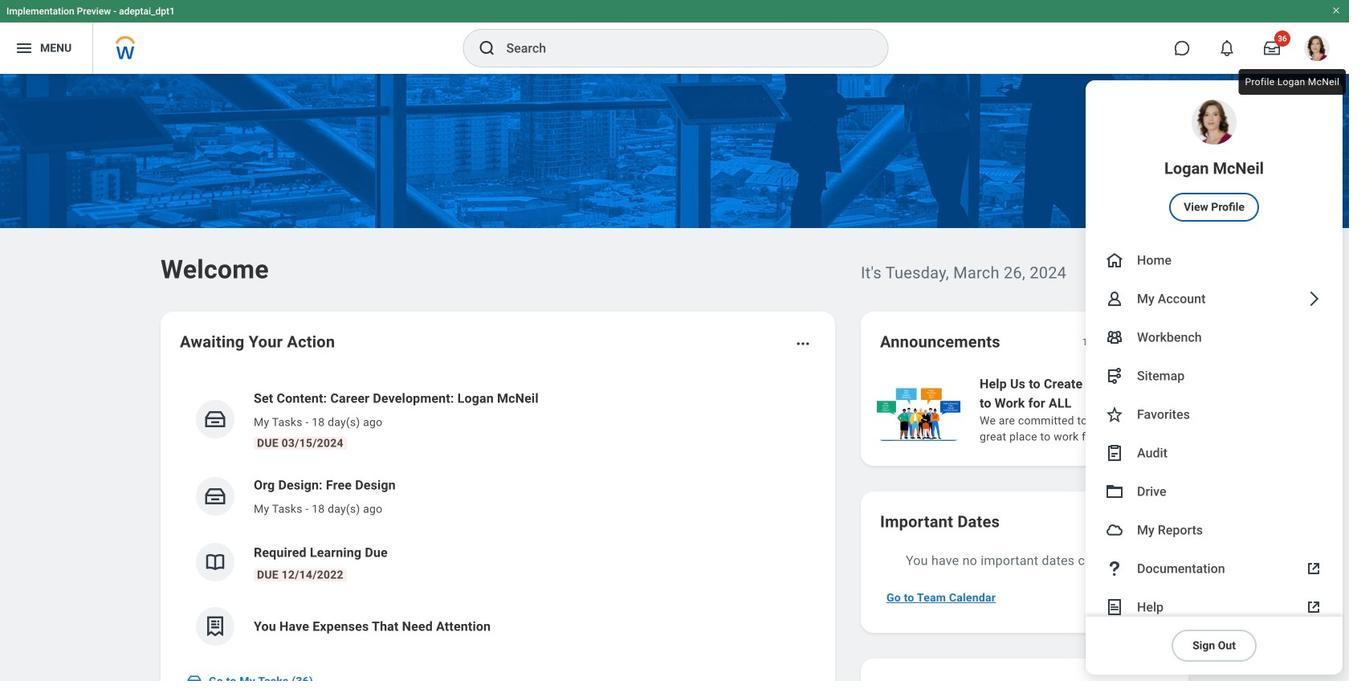 Task type: describe. For each thing, give the bounding box(es) containing it.
folder open image
[[1105, 482, 1125, 501]]

endpoints image
[[1105, 366, 1125, 386]]

notifications large image
[[1220, 40, 1236, 56]]

related actions image
[[795, 336, 811, 352]]

0 horizontal spatial list
[[180, 376, 816, 659]]

document image
[[1105, 598, 1125, 617]]

0 vertical spatial inbox image
[[203, 407, 227, 431]]

2 vertical spatial inbox image
[[186, 673, 202, 681]]

10 menu item from the top
[[1086, 550, 1343, 588]]

9 menu item from the top
[[1086, 511, 1343, 550]]

4 menu item from the top
[[1086, 318, 1343, 357]]

chevron right image
[[1305, 289, 1324, 309]]

home image
[[1105, 251, 1125, 270]]

avatar image
[[1105, 521, 1125, 540]]

justify image
[[14, 39, 34, 58]]

chevron left small image
[[1120, 334, 1136, 350]]

2 menu item from the top
[[1086, 241, 1343, 280]]

1 horizontal spatial list
[[874, 373, 1350, 447]]

star image
[[1105, 405, 1125, 424]]

7 menu item from the top
[[1086, 434, 1343, 472]]

1 menu item from the top
[[1086, 80, 1343, 241]]

ext link image
[[1305, 598, 1324, 617]]

book open image
[[203, 550, 227, 574]]

search image
[[478, 39, 497, 58]]



Task type: vqa. For each thing, say whether or not it's contained in the screenshot.
/
no



Task type: locate. For each thing, give the bounding box(es) containing it.
ext link image
[[1305, 559, 1324, 578]]

close environment banner image
[[1332, 6, 1342, 15]]

tooltip
[[1236, 66, 1350, 98]]

6 menu item from the top
[[1086, 395, 1343, 434]]

3 menu item from the top
[[1086, 280, 1343, 318]]

list
[[874, 373, 1350, 447], [180, 376, 816, 659]]

8 menu item from the top
[[1086, 472, 1343, 511]]

dashboard expenses image
[[203, 615, 227, 639]]

contact card matrix manager image
[[1105, 328, 1125, 347]]

question image
[[1105, 559, 1125, 578]]

chevron right small image
[[1149, 334, 1165, 350]]

main content
[[0, 74, 1350, 681]]

user image
[[1105, 289, 1125, 309]]

5 menu item from the top
[[1086, 357, 1343, 395]]

status
[[1083, 336, 1109, 349]]

11 menu item from the top
[[1086, 588, 1343, 627]]

menu item
[[1086, 80, 1343, 241], [1086, 241, 1343, 280], [1086, 280, 1343, 318], [1086, 318, 1343, 357], [1086, 357, 1343, 395], [1086, 395, 1343, 434], [1086, 434, 1343, 472], [1086, 472, 1343, 511], [1086, 511, 1343, 550], [1086, 550, 1343, 588], [1086, 588, 1343, 627]]

1 vertical spatial inbox image
[[203, 484, 227, 509]]

inbox large image
[[1265, 40, 1281, 56]]

Search Workday  search field
[[507, 31, 855, 66]]

banner
[[0, 0, 1350, 675]]

logan mcneil image
[[1305, 35, 1330, 61]]

paste image
[[1105, 443, 1125, 463]]

inbox image
[[203, 407, 227, 431], [203, 484, 227, 509], [186, 673, 202, 681]]

menu
[[1086, 80, 1343, 675]]



